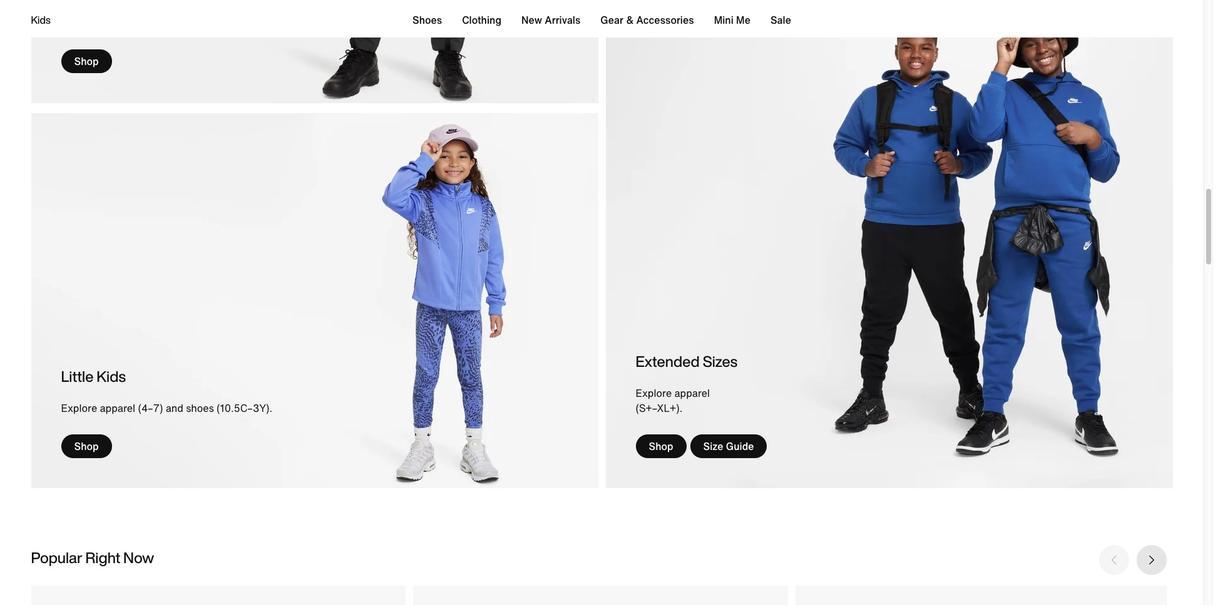 Task type: describe. For each thing, give the bounding box(es) containing it.
little kids
[[61, 365, 126, 388]]

explore apparel (4–7) and shoes (10.5c–3y).
[[61, 401, 272, 416]]

shoes
[[186, 401, 214, 416]]

extended sizes
[[636, 350, 738, 373]]

size guide
[[703, 439, 754, 454]]

big kids' shoes image
[[795, 587, 1170, 606]]

accessories
[[636, 13, 694, 28]]

clothing menu item
[[462, 13, 501, 28]]

explore apparel (s+–xl+).
[[636, 386, 710, 416]]

size guide link
[[690, 435, 767, 459]]

1 vertical spatial kids
[[97, 365, 126, 388]]

secondary element
[[31, 0, 1173, 38]]

(s+–xl+).
[[636, 401, 682, 416]]

sale
[[770, 13, 791, 28]]

apparel for (4–7)
[[100, 401, 135, 416]]

shop for extended
[[649, 439, 673, 454]]

popular right now
[[31, 547, 154, 569]]

little kids' shoes image
[[31, 587, 406, 606]]

little
[[61, 365, 94, 388]]

gear & accessories link
[[600, 10, 694, 30]]

kids inside secondary element
[[31, 13, 50, 28]]

explore for explore apparel (s+–xl+).
[[636, 386, 672, 401]]

gear & accessories
[[600, 13, 694, 28]]

extended
[[636, 350, 700, 373]]

sale link
[[770, 10, 791, 30]]

right
[[85, 547, 120, 569]]



Task type: locate. For each thing, give the bounding box(es) containing it.
&
[[626, 13, 634, 28]]

apparel down extended sizes
[[674, 386, 710, 401]]

1 horizontal spatial kids
[[97, 365, 126, 388]]

size
[[703, 439, 723, 454]]

shop link for little
[[61, 435, 112, 459]]

gear
[[600, 13, 623, 28]]

mini me
[[714, 13, 750, 28]]

shoes
[[412, 13, 442, 28]]

baby/toddler shoes image
[[413, 587, 788, 606]]

popular
[[31, 547, 82, 569]]

arrivals
[[545, 13, 580, 28]]

explore
[[636, 386, 672, 401], [61, 401, 97, 416]]

0 horizontal spatial kids
[[31, 13, 50, 28]]

(10.5c–3y).
[[217, 401, 272, 416]]

1 horizontal spatial apparel
[[674, 386, 710, 401]]

mini me link
[[714, 10, 750, 30]]

apparel
[[674, 386, 710, 401], [100, 401, 135, 416]]

apparel inside explore apparel (s+–xl+).
[[674, 386, 710, 401]]

guide
[[726, 439, 754, 454]]

explore down extended
[[636, 386, 672, 401]]

sizes
[[703, 350, 738, 373]]

explore down little
[[61, 401, 97, 416]]

apparel for (s+–xl+).
[[674, 386, 710, 401]]

menu
[[412, 10, 791, 30]]

0 horizontal spatial apparel
[[100, 401, 135, 416]]

explore inside explore apparel (s+–xl+).
[[636, 386, 672, 401]]

(4–7)
[[138, 401, 163, 416]]

menu containing shoes
[[412, 10, 791, 30]]

me
[[736, 13, 750, 28]]

0 horizontal spatial explore
[[61, 401, 97, 416]]

now
[[123, 547, 154, 569]]

1 horizontal spatial explore
[[636, 386, 672, 401]]

new arrivals menu item
[[521, 13, 580, 28]]

shop link
[[61, 49, 112, 73], [61, 435, 112, 459], [636, 435, 686, 459]]

mini
[[714, 13, 733, 28]]

shop for little
[[74, 439, 99, 454]]

0 vertical spatial kids
[[31, 13, 50, 28]]

kids
[[31, 13, 50, 28], [97, 365, 126, 388]]

new arrivals
[[521, 13, 580, 28]]

shop
[[74, 54, 99, 69], [74, 439, 99, 454], [649, 439, 673, 454]]

apparel left (4–7)
[[100, 401, 135, 416]]

shop link for extended
[[636, 435, 686, 459]]

menu inside secondary element
[[412, 10, 791, 30]]

and
[[166, 401, 183, 416]]

new
[[521, 13, 542, 28]]

shoes menu item
[[412, 13, 442, 28]]

clothing
[[462, 13, 501, 28]]

explore for explore apparel (4–7) and shoes (10.5c–3y).
[[61, 401, 97, 416]]



Task type: vqa. For each thing, say whether or not it's contained in the screenshot.
offer in the What kind of documentation do I need to upload? If you're asked for documentation, you'll need to upload an official school-issued document that shows the eligible school's name, your first and last name, and the specific academic year or semester. Examples of documentation include a dated ID card, pay stub (from the last 90 days), official letter, signed job offer letter, etc.
no



